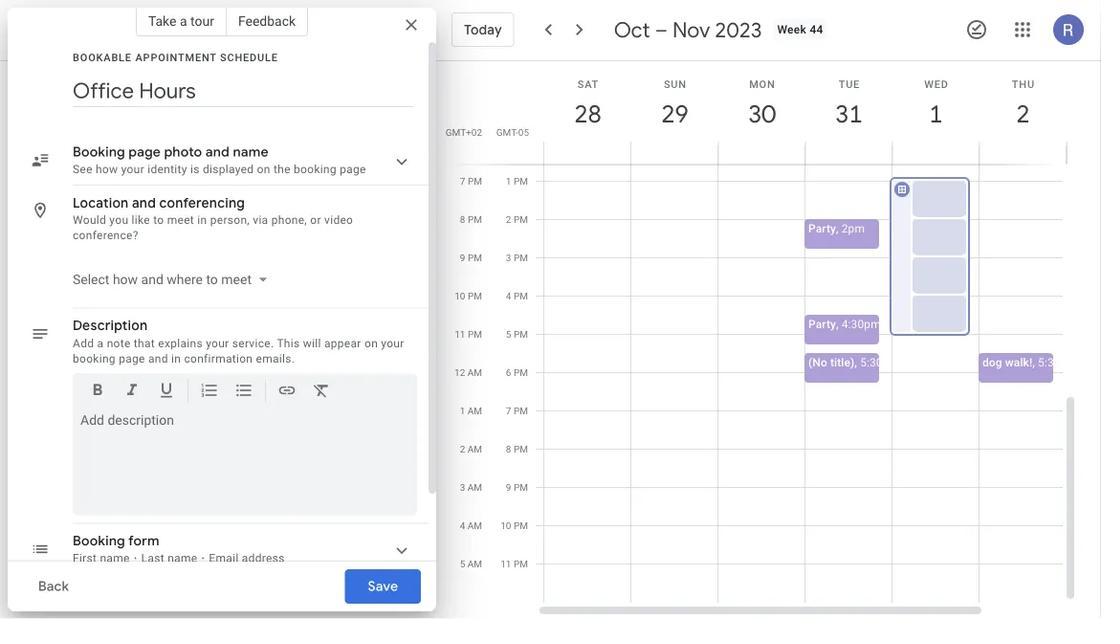Task type: locate. For each thing, give the bounding box(es) containing it.
2 for am
[[460, 443, 465, 454]]

1 horizontal spatial to
[[206, 271, 218, 287]]

1 horizontal spatial 7 pm
[[506, 405, 528, 416]]

booking for booking form
[[73, 532, 125, 550]]

0 vertical spatial 2
[[1015, 98, 1029, 130]]

name up displayed
[[233, 144, 269, 161]]

am right 12
[[468, 366, 482, 378]]

1 column header
[[892, 61, 980, 164]]

the
[[274, 163, 291, 176]]

0 horizontal spatial in
[[171, 352, 181, 365]]

1 vertical spatial party
[[809, 317, 836, 331]]

1 vertical spatial on
[[365, 336, 378, 350]]

5 for 5 am
[[460, 558, 465, 569]]

0 vertical spatial party
[[809, 222, 836, 235]]

to right where
[[206, 271, 218, 287]]

0 vertical spatial to
[[153, 213, 164, 227]]

4 down 3 pm
[[506, 290, 511, 301]]

name down booking form
[[100, 552, 130, 565]]

1 horizontal spatial booking
[[294, 163, 337, 176]]

2 vertical spatial 1
[[460, 405, 465, 416]]

3 down 2 pm on the top
[[506, 252, 511, 263]]

1 horizontal spatial 8
[[506, 443, 511, 454]]

4 pm
[[506, 290, 528, 301]]

appear
[[324, 336, 361, 350]]

7 down gmt+02
[[460, 175, 465, 187]]

page up 'identity'
[[129, 144, 161, 161]]

a
[[180, 13, 187, 29], [97, 336, 104, 350]]

your up confirmation
[[206, 336, 229, 350]]

party up (no
[[809, 317, 836, 331]]

first name
[[73, 552, 130, 565]]

cell
[[544, 0, 632, 603], [632, 0, 719, 603], [719, 0, 806, 603], [805, 0, 997, 603], [890, 0, 980, 603], [979, 0, 1077, 603]]

pm right 3 am
[[514, 481, 528, 493]]

0 vertical spatial 10 pm
[[455, 290, 482, 301]]

0 horizontal spatial 1
[[460, 405, 465, 416]]

0 horizontal spatial 5:30pm
[[860, 355, 900, 369]]

(no
[[809, 355, 827, 369]]

1 vertical spatial 9 pm
[[506, 481, 528, 493]]

party , 4:30pm
[[809, 317, 881, 331]]

meet inside "dropdown button"
[[221, 271, 252, 287]]

and down that
[[148, 352, 168, 365]]

5 for 5 pm
[[506, 328, 511, 340]]

am for 2 am
[[468, 443, 482, 454]]

9 pm left 3 pm
[[460, 252, 482, 263]]

0 vertical spatial how
[[96, 163, 118, 176]]

1 horizontal spatial meet
[[221, 271, 252, 287]]

in
[[197, 213, 207, 227], [171, 352, 181, 365]]

3
[[506, 252, 511, 263], [460, 481, 465, 493]]

8 pm
[[460, 213, 482, 225], [506, 443, 528, 454]]

meet down conferencing
[[167, 213, 194, 227]]

1 vertical spatial 10 pm
[[501, 520, 528, 531]]

1 up 2 pm on the top
[[506, 175, 511, 187]]

7 pm
[[460, 175, 482, 187], [506, 405, 528, 416]]

4:30pm
[[842, 317, 881, 331]]

that
[[134, 336, 155, 350]]

appointment
[[135, 51, 217, 63]]

back
[[38, 578, 69, 595]]

1 vertical spatial booking
[[73, 532, 125, 550]]

on for name
[[257, 163, 270, 176]]

today button
[[452, 7, 514, 53]]

0 vertical spatial page
[[129, 144, 161, 161]]

0 vertical spatial 8 pm
[[460, 213, 482, 225]]

and inside booking page photo and name see how your identity is displayed on the booking page
[[206, 144, 230, 161]]

7 pm down 6 pm
[[506, 405, 528, 416]]

28
[[573, 98, 600, 130]]

1 am
[[460, 405, 482, 416]]

1 inside wed 1
[[928, 98, 942, 130]]

feedback
[[238, 13, 296, 29]]

name right last on the left bottom of the page
[[168, 552, 198, 565]]

6 cell from the left
[[979, 0, 1077, 603]]

booking inside description add a note that explains your service. this will appear on your booking page and in confirmation emails.
[[73, 352, 116, 365]]

select how and where to meet button
[[65, 262, 275, 297]]

9 pm
[[460, 252, 482, 263], [506, 481, 528, 493]]

see
[[73, 163, 93, 176]]

3 am
[[460, 481, 482, 493]]

your
[[121, 163, 144, 176], [206, 336, 229, 350], [381, 336, 404, 350]]

email address
[[209, 552, 285, 565]]

29 column header
[[631, 61, 719, 164]]

phone,
[[271, 213, 307, 227]]

0 vertical spatial in
[[197, 213, 207, 227]]

10 pm left 4 pm
[[455, 290, 482, 301]]

via
[[253, 213, 268, 227]]

to
[[153, 213, 164, 227], [206, 271, 218, 287]]

0 horizontal spatial to
[[153, 213, 164, 227]]

3 for 3 am
[[460, 481, 465, 493]]

bulleted list image
[[234, 380, 254, 403]]

on left the
[[257, 163, 270, 176]]

and inside "dropdown button"
[[141, 271, 163, 287]]

9 right 3 am
[[506, 481, 511, 493]]

1 am from the top
[[468, 366, 482, 378]]

am up 5 am
[[468, 520, 482, 531]]

8
[[460, 213, 465, 225], [506, 443, 511, 454]]

0 horizontal spatial 7
[[460, 175, 465, 187]]

0 vertical spatial 11
[[455, 328, 465, 340]]

column header
[[1066, 61, 1101, 164]]

name inside booking page photo and name see how your identity is displayed on the booking page
[[233, 144, 269, 161]]

1 horizontal spatial 9 pm
[[506, 481, 528, 493]]

1 vertical spatial how
[[113, 271, 138, 287]]

11 pm
[[455, 328, 482, 340], [501, 558, 528, 569]]

am
[[468, 366, 482, 378], [468, 405, 482, 416], [468, 443, 482, 454], [468, 481, 482, 493], [468, 520, 482, 531], [468, 558, 482, 569]]

add
[[73, 336, 94, 350]]

2 horizontal spatial 1
[[928, 98, 942, 130]]

2 am from the top
[[468, 405, 482, 416]]

booking for that
[[73, 352, 116, 365]]

and up displayed
[[206, 144, 230, 161]]

1 vertical spatial a
[[97, 336, 104, 350]]

2 up 3 am
[[460, 443, 465, 454]]

1 vertical spatial 2
[[506, 213, 511, 225]]

a left tour
[[180, 13, 187, 29]]

description add a note that explains your service. this will appear on your booking page and in confirmation emails.
[[73, 317, 404, 365]]

31 column header
[[805, 61, 893, 164]]

oct – nov 2023
[[614, 16, 762, 43]]

2 horizontal spatial name
[[233, 144, 269, 161]]

2 down thu
[[1015, 98, 1029, 130]]

how inside "dropdown button"
[[113, 271, 138, 287]]

5:30pm
[[860, 355, 900, 369], [1038, 355, 1077, 369]]

0 horizontal spatial a
[[97, 336, 104, 350]]

party , 2pm
[[809, 222, 865, 235]]

page down that
[[119, 352, 145, 365]]

10
[[455, 290, 465, 301], [501, 520, 511, 531]]

row containing party
[[536, 0, 1101, 603]]

1 vertical spatial 11
[[501, 558, 511, 569]]

1 vertical spatial page
[[340, 163, 366, 176]]

page up video
[[340, 163, 366, 176]]

and inside description add a note that explains your service. this will appear on your booking page and in confirmation emails.
[[148, 352, 168, 365]]

am down 4 am
[[468, 558, 482, 569]]

on
[[257, 163, 270, 176], [365, 336, 378, 350]]

0 horizontal spatial 11
[[455, 328, 465, 340]]

1 horizontal spatial 8 pm
[[506, 443, 528, 454]]

grid
[[444, 0, 1101, 618]]

2 booking from the top
[[73, 532, 125, 550]]

on right appear
[[365, 336, 378, 350]]

2 down 1 pm
[[506, 213, 511, 225]]

am up 4 am
[[468, 481, 482, 493]]

meet
[[167, 213, 194, 227], [221, 271, 252, 287]]

1 horizontal spatial 5:30pm
[[1038, 355, 1077, 369]]

1 horizontal spatial on
[[365, 336, 378, 350]]

page inside description add a note that explains your service. this will appear on your booking page and in confirmation emails.
[[119, 352, 145, 365]]

11 pm right 5 am
[[501, 558, 528, 569]]

0 horizontal spatial 9 pm
[[460, 252, 482, 263]]

a inside description add a note that explains your service. this will appear on your booking page and in confirmation emails.
[[97, 336, 104, 350]]

1 vertical spatial 4
[[460, 520, 465, 531]]

6 am from the top
[[468, 558, 482, 569]]

0 vertical spatial 3
[[506, 252, 511, 263]]

0 vertical spatial 10
[[455, 290, 465, 301]]

how
[[96, 163, 118, 176], [113, 271, 138, 287]]

will
[[303, 336, 321, 350]]

1 booking from the top
[[73, 144, 125, 161]]

am for 1 am
[[468, 405, 482, 416]]

meet right where
[[221, 271, 252, 287]]

0 horizontal spatial booking
[[73, 352, 116, 365]]

1 horizontal spatial in
[[197, 213, 207, 227]]

0 vertical spatial 1
[[928, 98, 942, 130]]

9 pm right 3 am
[[506, 481, 528, 493]]

5 am from the top
[[468, 520, 482, 531]]

8 pm left 2 pm on the top
[[460, 213, 482, 225]]

0 vertical spatial booking
[[73, 144, 125, 161]]

0 vertical spatial booking
[[294, 163, 337, 176]]

2 vertical spatial page
[[119, 352, 145, 365]]

0 horizontal spatial 2
[[460, 443, 465, 454]]

1 horizontal spatial your
[[206, 336, 229, 350]]

a right add
[[97, 336, 104, 350]]

3 up 4 am
[[460, 481, 465, 493]]

booking inside booking page photo and name see how your identity is displayed on the booking page
[[73, 144, 125, 161]]

5:30pm right walk!
[[1038, 355, 1077, 369]]

1 vertical spatial booking
[[73, 352, 116, 365]]

7 right 1 am
[[506, 405, 511, 416]]

5 cell from the left
[[890, 0, 980, 603]]

page for booking
[[340, 163, 366, 176]]

person,
[[210, 213, 250, 227]]

9 left 3 pm
[[460, 252, 465, 263]]

0 horizontal spatial your
[[121, 163, 144, 176]]

0 horizontal spatial meet
[[167, 213, 194, 227]]

on inside booking page photo and name see how your identity is displayed on the booking page
[[257, 163, 270, 176]]

2 party from the top
[[809, 317, 836, 331]]

how right see on the top left of the page
[[96, 163, 118, 176]]

7 pm left 1 pm
[[460, 175, 482, 187]]

0 horizontal spatial 4
[[460, 520, 465, 531]]

pm up 2 pm on the top
[[514, 175, 528, 187]]

your right appear
[[381, 336, 404, 350]]

1 horizontal spatial a
[[180, 13, 187, 29]]

2 for pm
[[506, 213, 511, 225]]

7
[[460, 175, 465, 187], [506, 405, 511, 416]]

8 left 2 pm on the top
[[460, 213, 465, 225]]

booking right the
[[294, 163, 337, 176]]

0 vertical spatial on
[[257, 163, 270, 176]]

1 vertical spatial 9
[[506, 481, 511, 493]]

to right like
[[153, 213, 164, 227]]

booking down add
[[73, 352, 116, 365]]

1 vertical spatial 11 pm
[[501, 558, 528, 569]]

1 vertical spatial 5
[[460, 558, 465, 569]]

1 vertical spatial 7 pm
[[506, 405, 528, 416]]

4 up 5 am
[[460, 520, 465, 531]]

booking
[[294, 163, 337, 176], [73, 352, 116, 365]]

,
[[836, 222, 839, 235], [836, 317, 839, 331], [855, 355, 857, 369], [1033, 355, 1035, 369]]

email
[[209, 552, 239, 565]]

gmt+02
[[446, 126, 482, 138]]

0 horizontal spatial 8 pm
[[460, 213, 482, 225]]

0 vertical spatial meet
[[167, 213, 194, 227]]

3 for 3 pm
[[506, 252, 511, 263]]

2 horizontal spatial 2
[[1015, 98, 1029, 130]]

1 vertical spatial 3
[[460, 481, 465, 493]]

4 cell from the left
[[805, 0, 997, 603]]

0 vertical spatial 7 pm
[[460, 175, 482, 187]]

0 vertical spatial 5
[[506, 328, 511, 340]]

1 horizontal spatial 9
[[506, 481, 511, 493]]

0 horizontal spatial 3
[[460, 481, 465, 493]]

1 vertical spatial to
[[206, 271, 218, 287]]

1 vertical spatial 8
[[506, 443, 511, 454]]

4
[[506, 290, 511, 301], [460, 520, 465, 531]]

10 right 4 am
[[501, 520, 511, 531]]

11 right 5 am
[[501, 558, 511, 569]]

0 vertical spatial a
[[180, 13, 187, 29]]

displayed
[[203, 163, 254, 176]]

mon
[[749, 78, 776, 90]]

1 vertical spatial 8 pm
[[506, 443, 528, 454]]

5:30pm for dog walk!
[[1038, 355, 1077, 369]]

row inside grid
[[536, 0, 1101, 603]]

pm right 4 am
[[514, 520, 528, 531]]

and left where
[[141, 271, 163, 287]]

your inside booking page photo and name see how your identity is displayed on the booking page
[[121, 163, 144, 176]]

4 for 4 am
[[460, 520, 465, 531]]

how right select
[[113, 271, 138, 287]]

row
[[536, 0, 1101, 603]]

3 am from the top
[[468, 443, 482, 454]]

2
[[1015, 98, 1029, 130], [506, 213, 511, 225], [460, 443, 465, 454]]

to inside "dropdown button"
[[206, 271, 218, 287]]

5 down 4 am
[[460, 558, 465, 569]]

8 pm right 2 am
[[506, 443, 528, 454]]

1 5:30pm from the left
[[860, 355, 900, 369]]

party left 2pm
[[809, 222, 836, 235]]

0 vertical spatial 11 pm
[[455, 328, 482, 340]]

Description text field
[[80, 412, 410, 508]]

identity
[[148, 163, 187, 176]]

1 vertical spatial 1
[[506, 175, 511, 187]]

explains
[[158, 336, 203, 350]]

0 horizontal spatial name
[[100, 552, 130, 565]]

4 am from the top
[[468, 481, 482, 493]]

5 up 6 at left
[[506, 328, 511, 340]]

8 right 2 am
[[506, 443, 511, 454]]

party for party , 2pm
[[809, 222, 836, 235]]

booking up see on the top left of the page
[[73, 144, 125, 161]]

0 vertical spatial 9
[[460, 252, 465, 263]]

wednesday, november 1 element
[[914, 92, 958, 136]]

10 pm right 4 am
[[501, 520, 528, 531]]

in inside description add a note that explains your service. this will appear on your booking page and in confirmation emails.
[[171, 352, 181, 365]]

2 vertical spatial 2
[[460, 443, 465, 454]]

0 vertical spatial 8
[[460, 213, 465, 225]]

and up like
[[132, 194, 156, 211]]

Add title text field
[[73, 77, 413, 105]]

booking form
[[73, 532, 160, 550]]

0 horizontal spatial 5
[[460, 558, 465, 569]]

1 down wed
[[928, 98, 942, 130]]

booking up first name
[[73, 532, 125, 550]]

4 am
[[460, 520, 482, 531]]

on inside description add a note that explains your service. this will appear on your booking page and in confirmation emails.
[[365, 336, 378, 350]]

11 pm up 12 am
[[455, 328, 482, 340]]

1 horizontal spatial 1
[[506, 175, 511, 187]]

2 5:30pm from the left
[[1038, 355, 1077, 369]]

party
[[809, 222, 836, 235], [809, 317, 836, 331]]

in down explains
[[171, 352, 181, 365]]

5
[[506, 328, 511, 340], [460, 558, 465, 569]]

meet inside the location and conferencing would you like to meet in person, via phone, or video conference?
[[167, 213, 194, 227]]

1 horizontal spatial 3
[[506, 252, 511, 263]]

in down conferencing
[[197, 213, 207, 227]]

to inside the location and conferencing would you like to meet in person, via phone, or video conference?
[[153, 213, 164, 227]]

grid containing 28
[[444, 0, 1101, 618]]

photo
[[164, 144, 202, 161]]

5:30pm right title)
[[860, 355, 900, 369]]

am up 3 am
[[468, 443, 482, 454]]

1 vertical spatial in
[[171, 352, 181, 365]]

1 horizontal spatial 5
[[506, 328, 511, 340]]

1 party from the top
[[809, 222, 836, 235]]

booking inside booking page photo and name see how your identity is displayed on the booking page
[[294, 163, 337, 176]]

booking
[[73, 144, 125, 161], [73, 532, 125, 550]]

1 vertical spatial meet
[[221, 271, 252, 287]]

1 horizontal spatial 2
[[506, 213, 511, 225]]

cell containing dog walk!
[[979, 0, 1077, 603]]

your left 'identity'
[[121, 163, 144, 176]]

1 horizontal spatial 4
[[506, 290, 511, 301]]

30 column header
[[718, 61, 806, 164]]

booking page photo and name see how your identity is displayed on the booking page
[[73, 144, 366, 176]]

pm right 2 am
[[514, 443, 528, 454]]

saturday, october 28 element
[[566, 92, 610, 136]]

1 down 12
[[460, 405, 465, 416]]

2 horizontal spatial your
[[381, 336, 404, 350]]

2023
[[715, 16, 762, 43]]

6
[[506, 366, 511, 378]]

11 up 12
[[455, 328, 465, 340]]

10 pm
[[455, 290, 482, 301], [501, 520, 528, 531]]

last
[[141, 552, 165, 565]]

1 vertical spatial 10
[[501, 520, 511, 531]]

2 pm
[[506, 213, 528, 225]]

10 left 4 pm
[[455, 290, 465, 301]]

am up 2 am
[[468, 405, 482, 416]]

0 vertical spatial 7
[[460, 175, 465, 187]]

1 horizontal spatial 10 pm
[[501, 520, 528, 531]]



Task type: describe. For each thing, give the bounding box(es) containing it.
title)
[[830, 355, 855, 369]]

6 pm
[[506, 366, 528, 378]]

booking for name
[[294, 163, 337, 176]]

party for party , 4:30pm
[[809, 317, 836, 331]]

a inside button
[[180, 13, 187, 29]]

sun 29
[[660, 78, 687, 130]]

2 inside thu 2
[[1015, 98, 1029, 130]]

1 horizontal spatial 11 pm
[[501, 558, 528, 569]]

monday, october 30 element
[[740, 92, 784, 136]]

12
[[455, 366, 465, 378]]

today
[[464, 21, 502, 38]]

pm left 2 pm on the top
[[468, 213, 482, 225]]

gmt-05
[[496, 126, 529, 138]]

wed 1
[[924, 78, 949, 130]]

tue 31
[[834, 78, 862, 130]]

, left 2pm
[[836, 222, 839, 235]]

1 vertical spatial 7
[[506, 405, 511, 416]]

29
[[660, 98, 687, 130]]

video
[[324, 213, 353, 227]]

am for 12 am
[[468, 366, 482, 378]]

5 pm
[[506, 328, 528, 340]]

0 horizontal spatial 11 pm
[[455, 328, 482, 340]]

emails.
[[256, 352, 295, 365]]

page for description
[[119, 352, 145, 365]]

note
[[107, 336, 131, 350]]

insert link image
[[277, 380, 297, 403]]

1 horizontal spatial 10
[[501, 520, 511, 531]]

roadhouse
[[938, 355, 997, 369]]

am for 5 am
[[468, 558, 482, 569]]

bold image
[[88, 380, 107, 403]]

, right dog
[[1033, 355, 1035, 369]]

3 pm
[[506, 252, 528, 263]]

tour
[[190, 13, 214, 29]]

you
[[109, 213, 129, 227]]

pm left 3 pm
[[468, 252, 482, 263]]

sat
[[578, 78, 599, 90]]

0 horizontal spatial 8
[[460, 213, 465, 225]]

thu
[[1012, 78, 1035, 90]]

1 pm
[[506, 175, 528, 187]]

dog walk! , 5:30pm
[[983, 355, 1077, 369]]

pm down 2 pm on the top
[[514, 252, 528, 263]]

28 column header
[[543, 61, 632, 164]]

2 column header
[[979, 61, 1067, 164]]

nov
[[673, 16, 710, 43]]

thu 2
[[1012, 78, 1035, 130]]

thursday, november 2 element
[[1001, 92, 1045, 136]]

first
[[73, 552, 97, 565]]

service.
[[232, 336, 274, 350]]

12 am
[[455, 366, 482, 378]]

pm right 5 am
[[514, 558, 528, 569]]

pm down 6 pm
[[514, 405, 528, 416]]

remove formatting image
[[312, 380, 331, 403]]

1 for pm
[[506, 175, 511, 187]]

mon 30
[[747, 78, 776, 130]]

30
[[747, 98, 775, 130]]

walk!
[[1005, 355, 1033, 369]]

location
[[73, 194, 129, 211]]

would
[[73, 213, 106, 227]]

week 44
[[777, 23, 824, 36]]

name for last name
[[168, 552, 198, 565]]

and inside the location and conferencing would you like to meet in person, via phone, or video conference?
[[132, 194, 156, 211]]

sun
[[664, 78, 687, 90]]

tue
[[839, 78, 860, 90]]

take a tour button
[[136, 6, 227, 36]]

last name
[[141, 552, 198, 565]]

schedule
[[220, 51, 278, 63]]

2 cell from the left
[[632, 0, 719, 603]]

0 horizontal spatial 9
[[460, 252, 465, 263]]

take
[[148, 13, 177, 29]]

, left 4:30pm
[[836, 317, 839, 331]]

form
[[128, 532, 160, 550]]

how inside booking page photo and name see how your identity is displayed on the booking page
[[96, 163, 118, 176]]

is
[[190, 163, 200, 176]]

pm left 1 pm
[[468, 175, 482, 187]]

pm down 1 pm
[[514, 213, 528, 225]]

like
[[132, 213, 150, 227]]

or
[[310, 213, 321, 227]]

–
[[655, 16, 668, 43]]

0 horizontal spatial 10
[[455, 290, 465, 301]]

location and conferencing would you like to meet in person, via phone, or video conference?
[[73, 194, 353, 242]]

in inside the location and conferencing would you like to meet in person, via phone, or video conference?
[[197, 213, 207, 227]]

1 horizontal spatial 11
[[501, 558, 511, 569]]

select how and where to meet
[[73, 271, 252, 287]]

31
[[834, 98, 862, 130]]

italic image
[[122, 380, 142, 403]]

pm right 6 at left
[[514, 366, 528, 378]]

(no title) , 5:30pm texas roadhouse
[[809, 355, 997, 369]]

4 for 4 pm
[[506, 290, 511, 301]]

select
[[73, 271, 110, 287]]

0 horizontal spatial 7 pm
[[460, 175, 482, 187]]

05
[[518, 126, 529, 138]]

formatting options toolbar
[[73, 374, 417, 414]]

on for that
[[365, 336, 378, 350]]

conferencing
[[159, 194, 245, 211]]

wed
[[924, 78, 949, 90]]

, right (no
[[855, 355, 857, 369]]

dog
[[983, 355, 1002, 369]]

am for 3 am
[[468, 481, 482, 493]]

pm up 12 am
[[468, 328, 482, 340]]

pm left 4 pm
[[468, 290, 482, 301]]

sunday, october 29 element
[[653, 92, 697, 136]]

numbered list image
[[200, 380, 219, 403]]

0 horizontal spatial 10 pm
[[455, 290, 482, 301]]

tuesday, october 31 element
[[827, 92, 871, 136]]

44
[[810, 23, 824, 36]]

description
[[73, 317, 148, 334]]

bookable appointment schedule
[[73, 51, 278, 63]]

5:30pm for (no title)
[[860, 355, 900, 369]]

name for first name
[[100, 552, 130, 565]]

pm down 3 pm
[[514, 290, 528, 301]]

3 cell from the left
[[719, 0, 806, 603]]

oct
[[614, 16, 650, 43]]

2pm
[[842, 222, 865, 235]]

back button
[[23, 564, 84, 609]]

where
[[167, 271, 203, 287]]

pm up 6 pm
[[514, 328, 528, 340]]

am for 4 am
[[468, 520, 482, 531]]

bookable
[[73, 51, 132, 63]]

gmt-
[[496, 126, 518, 138]]

week
[[777, 23, 807, 36]]

booking for booking page photo and name see how your identity is displayed on the booking page
[[73, 144, 125, 161]]

cell containing party
[[805, 0, 997, 603]]

feedback button
[[227, 6, 308, 36]]

sat 28
[[573, 78, 600, 130]]

1 cell from the left
[[544, 0, 632, 603]]

this
[[277, 336, 300, 350]]

underline image
[[157, 380, 176, 403]]

5 am
[[460, 558, 482, 569]]

1 for am
[[460, 405, 465, 416]]

2 am
[[460, 443, 482, 454]]

address
[[242, 552, 285, 565]]



Task type: vqa. For each thing, say whether or not it's contained in the screenshot.
SCHEDULE
yes



